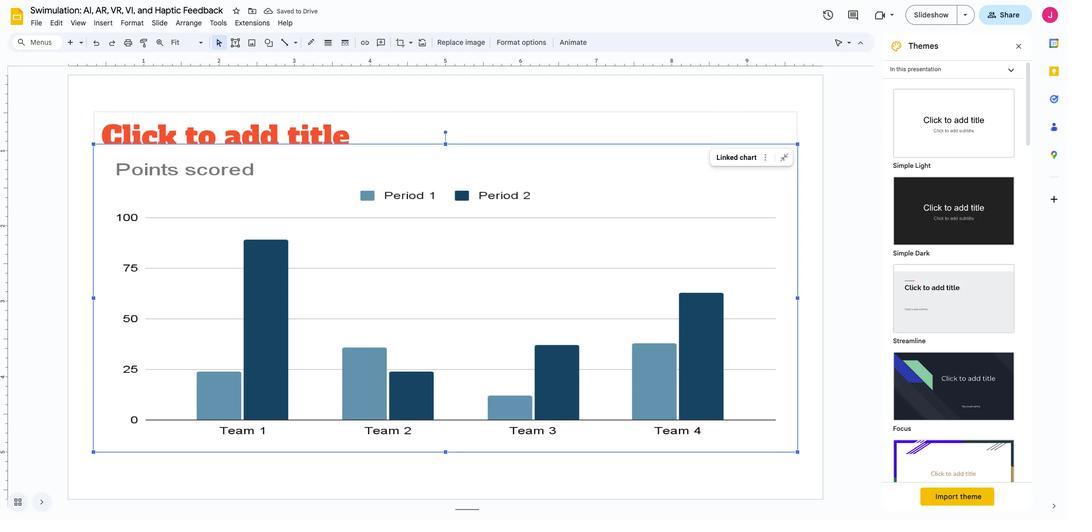 Task type: describe. For each thing, give the bounding box(es) containing it.
extensions
[[235, 18, 270, 27]]

chart
[[740, 154, 757, 162]]

slideshow button
[[906, 5, 957, 25]]

theme
[[960, 493, 982, 502]]

import
[[935, 493, 958, 502]]

insert image image
[[246, 35, 258, 49]]

mode and view toolbar
[[831, 32, 869, 52]]

in
[[890, 66, 895, 73]]

extensions menu item
[[231, 17, 274, 29]]

shift image
[[894, 441, 1014, 508]]

option group inside themes section
[[883, 79, 1024, 521]]

import theme
[[935, 493, 982, 502]]

replace
[[437, 38, 464, 47]]

chart options element
[[710, 149, 795, 166]]

mask image image
[[406, 36, 413, 39]]

simple light
[[893, 162, 931, 170]]

this
[[896, 66, 906, 73]]

in this presentation tab
[[883, 60, 1024, 79]]

import theme button
[[921, 488, 994, 506]]

animate
[[560, 38, 587, 47]]

view
[[71, 18, 86, 27]]

format options
[[497, 38, 546, 47]]

share button
[[979, 5, 1032, 25]]

tools menu item
[[206, 17, 231, 29]]

edit menu item
[[46, 17, 67, 29]]

animate button
[[555, 35, 591, 50]]

format options button
[[492, 35, 551, 50]]

border dash option
[[339, 35, 351, 49]]

themes
[[909, 41, 938, 51]]

arrange menu item
[[172, 17, 206, 29]]

start slideshow (⌘+enter) image
[[963, 14, 967, 16]]

file menu item
[[27, 17, 46, 29]]

Star checkbox
[[229, 4, 243, 18]]

presentation
[[908, 66, 941, 73]]

help menu item
[[274, 17, 297, 29]]

Focus radio
[[888, 347, 1020, 435]]

insert menu item
[[90, 17, 117, 29]]

focus
[[893, 425, 911, 433]]

Menus field
[[12, 35, 62, 49]]

replace image
[[437, 38, 485, 47]]

arrange
[[176, 18, 202, 27]]

streamline
[[893, 337, 926, 346]]

shape image
[[263, 35, 275, 49]]

slide menu item
[[148, 17, 172, 29]]

navigation inside themes application
[[0, 485, 52, 521]]

simple dark
[[893, 249, 930, 258]]

format menu item
[[117, 17, 148, 29]]

help
[[278, 18, 293, 27]]

live pointer settings image
[[845, 36, 851, 39]]

menu bar banner
[[0, 0, 1068, 521]]



Task type: locate. For each thing, give the bounding box(es) containing it.
border weight option
[[322, 35, 334, 49]]

linked chart options image
[[760, 152, 771, 163]]

image
[[465, 38, 485, 47]]

format inside button
[[497, 38, 520, 47]]

format for format options
[[497, 38, 520, 47]]

format for format
[[121, 18, 144, 27]]

simple for simple dark
[[893, 249, 914, 258]]

format inside menu item
[[121, 18, 144, 27]]

Streamline radio
[[888, 259, 1020, 347]]

option group
[[883, 79, 1024, 521]]

share
[[1000, 10, 1020, 19]]

0 vertical spatial simple
[[893, 162, 914, 170]]

format down rename text box
[[121, 18, 144, 27]]

0 vertical spatial format
[[121, 18, 144, 27]]

saved to drive button
[[261, 4, 320, 18]]

1 vertical spatial simple
[[893, 249, 914, 258]]

navigation
[[0, 485, 52, 521]]

tab list
[[1040, 29, 1068, 493]]

themes section
[[883, 32, 1032, 521]]

to
[[296, 7, 301, 15]]

Shift radio
[[888, 435, 1020, 521]]

slideshow
[[914, 10, 949, 19]]

edit
[[50, 18, 63, 27]]

simple for simple light
[[893, 162, 914, 170]]

new slide with layout image
[[77, 36, 83, 39]]

select line image
[[291, 36, 298, 39]]

slide
[[152, 18, 168, 27]]

Simple Dark radio
[[888, 172, 1020, 259]]

simple left dark
[[893, 249, 914, 258]]

tab list inside menu bar banner
[[1040, 29, 1068, 493]]

menu bar inside menu bar banner
[[27, 13, 297, 29]]

simple
[[893, 162, 914, 170], [893, 249, 914, 258]]

main toolbar
[[62, 0, 592, 387]]

saved to drive
[[277, 7, 318, 15]]

insert
[[94, 18, 113, 27]]

file
[[31, 18, 42, 27]]

in this presentation
[[890, 66, 941, 73]]

format
[[121, 18, 144, 27], [497, 38, 520, 47]]

simple inside option
[[893, 249, 914, 258]]

menu bar containing file
[[27, 13, 297, 29]]

1 vertical spatial format
[[497, 38, 520, 47]]

0 horizontal spatial format
[[121, 18, 144, 27]]

border color: transparent image
[[305, 35, 317, 48]]

simple inside radio
[[893, 162, 914, 170]]

linked
[[717, 154, 738, 162]]

Simple Light radio
[[888, 84, 1020, 521]]

saved
[[277, 7, 294, 15]]

view menu item
[[67, 17, 90, 29]]

menu bar
[[27, 13, 297, 29]]

linked chart
[[717, 154, 757, 162]]

simple left light
[[893, 162, 914, 170]]

drive
[[303, 7, 318, 15]]

Rename text field
[[27, 4, 228, 16]]

1 simple from the top
[[893, 162, 914, 170]]

1 horizontal spatial format
[[497, 38, 520, 47]]

Zoom text field
[[170, 35, 197, 49]]

replace image button
[[434, 35, 488, 50]]

tools
[[210, 18, 227, 27]]

themes application
[[0, 0, 1068, 521]]

2 simple from the top
[[893, 249, 914, 258]]

options
[[522, 38, 546, 47]]

light
[[915, 162, 931, 170]]

option group containing simple light
[[883, 79, 1024, 521]]

format left options
[[497, 38, 520, 47]]

Zoom field
[[168, 35, 207, 50]]

dark
[[915, 249, 930, 258]]



Task type: vqa. For each thing, say whether or not it's contained in the screenshot.
second / from the left
no



